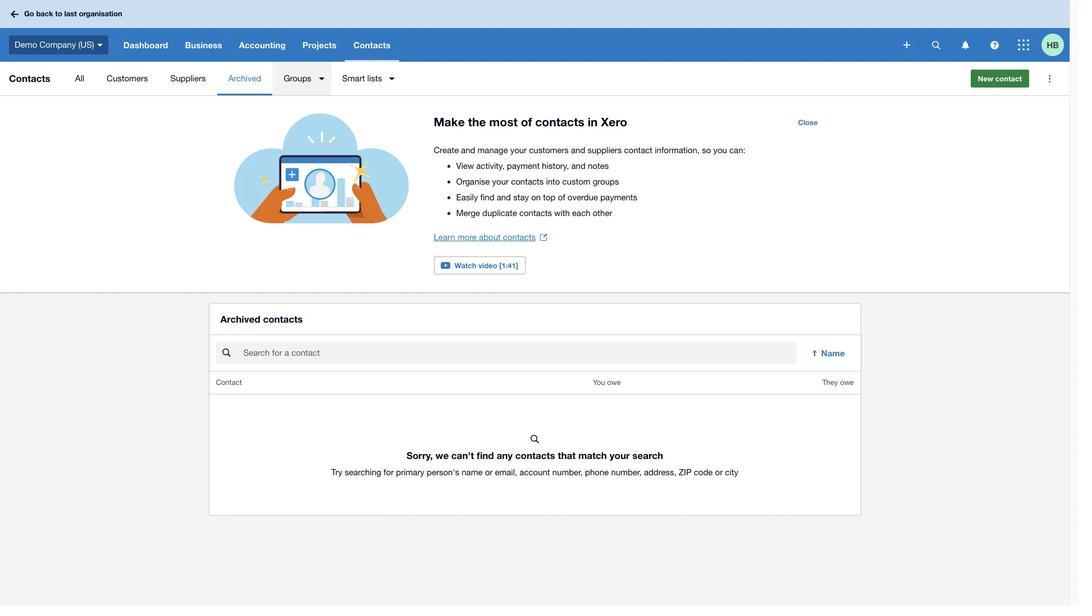 Task type: vqa. For each thing, say whether or not it's contained in the screenshot.
Cancel
no



Task type: locate. For each thing, give the bounding box(es) containing it.
dashboard link
[[115, 28, 177, 62]]

contacts up lists
[[354, 40, 391, 50]]

groups button
[[272, 62, 331, 95]]

can't
[[451, 450, 474, 462]]

create and manage your customers and suppliers contact information, so you can:
[[434, 145, 746, 155]]

they owe
[[822, 379, 854, 387]]

find left any
[[477, 450, 494, 462]]

on
[[531, 193, 541, 202]]

name button
[[803, 342, 854, 365]]

or right name
[[485, 468, 493, 478]]

archived for archived contacts
[[220, 313, 260, 325]]

customers
[[107, 74, 148, 83]]

new contact button
[[971, 70, 1029, 88]]

owe for they owe
[[840, 379, 854, 387]]

contact list table element
[[209, 372, 861, 516]]

number, down that
[[552, 468, 583, 478]]

or
[[485, 468, 493, 478], [715, 468, 723, 478]]

navigation
[[115, 28, 896, 62]]

contacts
[[535, 115, 585, 129], [511, 177, 544, 186], [519, 208, 552, 218], [503, 233, 536, 242], [263, 313, 303, 325], [515, 450, 555, 462]]

0 horizontal spatial number,
[[552, 468, 583, 478]]

2 horizontal spatial your
[[610, 450, 630, 462]]

of right top
[[558, 193, 565, 202]]

contact right suppliers
[[624, 145, 653, 155]]

owe right they
[[840, 379, 854, 387]]

1 horizontal spatial number,
[[611, 468, 642, 478]]

1 vertical spatial contact
[[624, 145, 653, 155]]

0 vertical spatial contact
[[996, 74, 1022, 83]]

contacts down demo
[[9, 72, 50, 84]]

1 vertical spatial find
[[477, 450, 494, 462]]

groups menu item
[[272, 62, 331, 95]]

xero
[[601, 115, 627, 129]]

your down activity,
[[492, 177, 509, 186]]

navigation containing dashboard
[[115, 28, 896, 62]]

0 horizontal spatial or
[[485, 468, 493, 478]]

0 vertical spatial archived
[[228, 74, 261, 83]]

demo
[[15, 40, 37, 49]]

of right most
[[521, 115, 532, 129]]

stay
[[513, 193, 529, 202]]

your
[[510, 145, 527, 155], [492, 177, 509, 186], [610, 450, 630, 462]]

contacts
[[354, 40, 391, 50], [9, 72, 50, 84]]

actions menu image
[[1038, 67, 1061, 90]]

dashboard
[[123, 40, 168, 50]]

1 owe from the left
[[607, 379, 621, 387]]

menu
[[64, 62, 962, 95]]

view activity, payment history, and notes
[[456, 161, 609, 171]]

most
[[489, 115, 518, 129]]

history,
[[542, 161, 569, 171]]

company
[[39, 40, 76, 49]]

1 horizontal spatial contact
[[996, 74, 1022, 83]]

0 horizontal spatial owe
[[607, 379, 621, 387]]

the
[[468, 115, 486, 129]]

email,
[[495, 468, 517, 478]]

code
[[694, 468, 713, 478]]

contact inside button
[[996, 74, 1022, 83]]

smart lists
[[342, 74, 382, 83]]

demo company (us) button
[[0, 28, 115, 62]]

projects
[[303, 40, 337, 50]]

projects button
[[294, 28, 345, 62]]

you
[[593, 379, 605, 387]]

organisation
[[79, 9, 122, 18]]

1 or from the left
[[485, 468, 493, 478]]

owe for you owe
[[607, 379, 621, 387]]

2 vertical spatial your
[[610, 450, 630, 462]]

try
[[331, 468, 342, 478]]

1 vertical spatial your
[[492, 177, 509, 186]]

1 horizontal spatial owe
[[840, 379, 854, 387]]

contact right new
[[996, 74, 1022, 83]]

1 horizontal spatial or
[[715, 468, 723, 478]]

contact
[[996, 74, 1022, 83], [624, 145, 653, 155]]

create
[[434, 145, 459, 155]]

find up duplicate
[[480, 193, 495, 202]]

for
[[384, 468, 394, 478]]

customers
[[529, 145, 569, 155]]

1 vertical spatial archived
[[220, 313, 260, 325]]

banner
[[0, 0, 1070, 62]]

svg image
[[962, 41, 969, 49], [904, 42, 910, 48]]

contact
[[216, 379, 242, 387]]

close button
[[791, 113, 825, 131]]

your right match
[[610, 450, 630, 462]]

we
[[436, 450, 449, 462]]

archived inside button
[[228, 74, 261, 83]]

0 horizontal spatial your
[[492, 177, 509, 186]]

and left suppliers
[[571, 145, 585, 155]]

of
[[521, 115, 532, 129], [558, 193, 565, 202]]

0 horizontal spatial contacts
[[9, 72, 50, 84]]

navigation inside banner
[[115, 28, 896, 62]]

svg image
[[11, 10, 19, 18], [1018, 39, 1029, 51], [932, 41, 940, 49], [990, 41, 999, 49], [97, 44, 103, 46]]

or left city
[[715, 468, 723, 478]]

sorry,
[[407, 450, 433, 462]]

information,
[[655, 145, 700, 155]]

[1:41]
[[499, 261, 518, 270]]

demo company (us)
[[15, 40, 94, 49]]

duplicate
[[482, 208, 517, 218]]

1 horizontal spatial contacts
[[354, 40, 391, 50]]

go back to last organisation link
[[7, 4, 129, 24]]

0 horizontal spatial svg image
[[904, 42, 910, 48]]

close
[[798, 118, 818, 127]]

try searching for primary person's name or email, account number, phone number, address, zip code or city
[[331, 468, 739, 478]]

easily find and stay on top of overdue payments
[[456, 193, 637, 202]]

0 horizontal spatial of
[[521, 115, 532, 129]]

city
[[725, 468, 739, 478]]

1 horizontal spatial your
[[510, 145, 527, 155]]

2 or from the left
[[715, 468, 723, 478]]

2 owe from the left
[[840, 379, 854, 387]]

customers button
[[96, 62, 159, 95]]

searching
[[345, 468, 381, 478]]

can:
[[730, 145, 746, 155]]

and
[[461, 145, 475, 155], [571, 145, 585, 155], [571, 161, 586, 171], [497, 193, 511, 202]]

name
[[821, 348, 845, 358]]

activity,
[[476, 161, 505, 171]]

1 vertical spatial of
[[558, 193, 565, 202]]

0 vertical spatial contacts
[[354, 40, 391, 50]]

Search for a contact field
[[242, 343, 797, 364]]

owe right you
[[607, 379, 621, 387]]

number, down the search
[[611, 468, 642, 478]]

your up the 'payment'
[[510, 145, 527, 155]]



Task type: describe. For each thing, give the bounding box(es) containing it.
custom
[[562, 177, 591, 186]]

to
[[55, 9, 62, 18]]

contacts inside dropdown button
[[354, 40, 391, 50]]

sorry, we can't find any contacts that match your search
[[407, 450, 663, 462]]

top
[[543, 193, 556, 202]]

accounting button
[[231, 28, 294, 62]]

make the most of contacts in xero
[[434, 115, 627, 129]]

2 number, from the left
[[611, 468, 642, 478]]

watch video [1:41]
[[455, 261, 518, 270]]

groups
[[284, 74, 311, 83]]

archived button
[[217, 62, 272, 95]]

watch
[[455, 261, 477, 270]]

notes
[[588, 161, 609, 171]]

find inside contact list table element
[[477, 450, 494, 462]]

learn more about contacts link
[[434, 230, 547, 245]]

you
[[713, 145, 727, 155]]

all
[[75, 74, 84, 83]]

suppliers
[[588, 145, 622, 155]]

new contact
[[978, 74, 1022, 83]]

menu containing all
[[64, 62, 962, 95]]

overdue
[[568, 193, 598, 202]]

back
[[36, 9, 53, 18]]

manage
[[478, 145, 508, 155]]

and up duplicate
[[497, 193, 511, 202]]

they
[[822, 379, 838, 387]]

video
[[479, 261, 497, 270]]

(us)
[[78, 40, 94, 49]]

lists
[[367, 74, 382, 83]]

smart
[[342, 74, 365, 83]]

address,
[[644, 468, 677, 478]]

each
[[572, 208, 591, 218]]

suppliers button
[[159, 62, 217, 95]]

payments
[[601, 193, 637, 202]]

more
[[458, 233, 477, 242]]

view
[[456, 161, 474, 171]]

other
[[593, 208, 612, 218]]

any
[[497, 450, 513, 462]]

easily
[[456, 193, 478, 202]]

smart lists button
[[331, 62, 402, 95]]

search
[[633, 450, 663, 462]]

business
[[185, 40, 222, 50]]

match
[[578, 450, 607, 462]]

0 vertical spatial of
[[521, 115, 532, 129]]

name
[[462, 468, 483, 478]]

so
[[702, 145, 711, 155]]

1 vertical spatial contacts
[[9, 72, 50, 84]]

go back to last organisation
[[24, 9, 122, 18]]

1 number, from the left
[[552, 468, 583, 478]]

organise your contacts into custom groups
[[456, 177, 619, 186]]

your inside contact list table element
[[610, 450, 630, 462]]

learn more about contacts
[[434, 233, 536, 242]]

suppliers
[[170, 74, 206, 83]]

contacts button
[[345, 28, 399, 62]]

account
[[520, 468, 550, 478]]

about
[[479, 233, 501, 242]]

with
[[554, 208, 570, 218]]

hb button
[[1042, 28, 1070, 62]]

learn
[[434, 233, 455, 242]]

watch video [1:41] button
[[434, 257, 526, 275]]

archived for archived
[[228, 74, 261, 83]]

business button
[[177, 28, 231, 62]]

and up view
[[461, 145, 475, 155]]

0 vertical spatial find
[[480, 193, 495, 202]]

go
[[24, 9, 34, 18]]

merge duplicate contacts with each other
[[456, 208, 612, 218]]

0 horizontal spatial contact
[[624, 145, 653, 155]]

in
[[588, 115, 598, 129]]

zip
[[679, 468, 692, 478]]

svg image inside go back to last organisation link
[[11, 10, 19, 18]]

1 horizontal spatial of
[[558, 193, 565, 202]]

last
[[64, 9, 77, 18]]

make
[[434, 115, 465, 129]]

contacts inside contact list table element
[[515, 450, 555, 462]]

archived contacts
[[220, 313, 303, 325]]

new
[[978, 74, 994, 83]]

svg image inside demo company (us) popup button
[[97, 44, 103, 46]]

1 horizontal spatial svg image
[[962, 41, 969, 49]]

banner containing hb
[[0, 0, 1070, 62]]

0 vertical spatial your
[[510, 145, 527, 155]]

that
[[558, 450, 576, 462]]

payment
[[507, 161, 540, 171]]

merge
[[456, 208, 480, 218]]

all button
[[64, 62, 96, 95]]

and up custom
[[571, 161, 586, 171]]

you owe
[[593, 379, 621, 387]]

groups
[[593, 177, 619, 186]]



